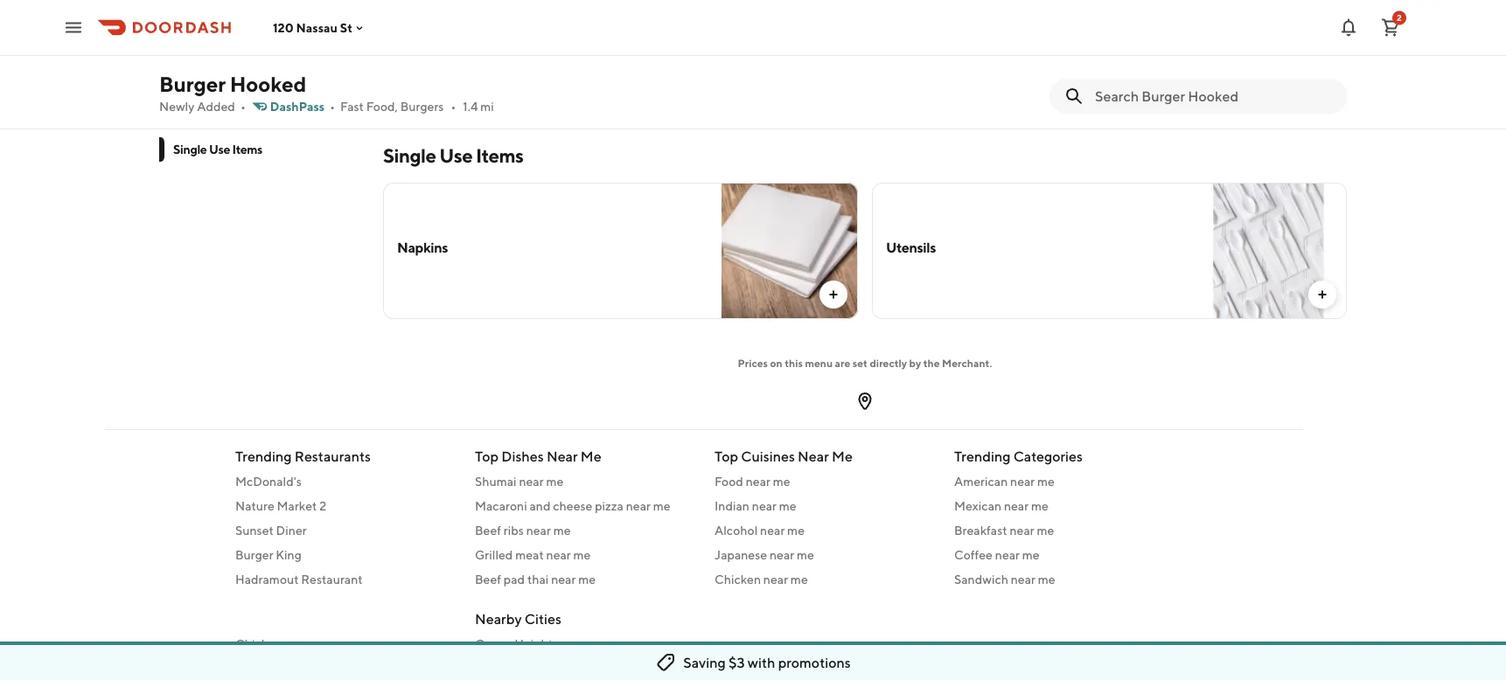 Task type: describe. For each thing, give the bounding box(es) containing it.
menu
[[805, 357, 833, 369]]

me up the alcohol near me
[[779, 499, 797, 513]]

near up the alcohol near me
[[752, 499, 777, 513]]

1 horizontal spatial single use items
[[383, 144, 523, 167]]

hadramout restaurant link
[[235, 571, 454, 588]]

near up indian near me
[[746, 474, 771, 489]]

me up and
[[546, 474, 564, 489]]

sandwich near me
[[954, 572, 1055, 587]]

crown heights
[[475, 637, 558, 651]]

orange sode can image
[[1211, 0, 1347, 106]]

american near me link
[[954, 473, 1173, 490]]

1 horizontal spatial add item to cart image
[[1316, 74, 1330, 88]]

burger king link
[[235, 546, 454, 564]]

me down restaurant
[[311, 637, 329, 651]]

near down the american near me
[[1004, 499, 1029, 513]]

market
[[277, 499, 317, 513]]

cities
[[525, 611, 562, 627]]

2 inside button
[[1397, 13, 1402, 23]]

are
[[835, 357, 851, 369]]

add item to cart image
[[1316, 288, 1330, 302]]

fries
[[173, 79, 200, 94]]

most ordered button
[[159, 8, 362, 39]]

near down trending categories
[[1010, 474, 1035, 489]]

near up and
[[519, 474, 544, 489]]

indian near me
[[715, 499, 797, 513]]

me for top dishes near me
[[581, 448, 601, 464]]

diner
[[276, 523, 307, 538]]

1 horizontal spatial use
[[439, 144, 472, 167]]

1 • from the left
[[240, 99, 246, 114]]

promotions
[[778, 655, 851, 671]]

meat
[[515, 548, 544, 562]]

nature market 2 link
[[235, 497, 454, 515]]

me down the alcohol near me "link" on the bottom of page
[[797, 548, 814, 562]]

mexican near me
[[954, 499, 1049, 513]]

indian near me link
[[715, 497, 933, 515]]

sandwich
[[954, 572, 1009, 587]]

burgers inside button
[[173, 48, 217, 62]]

food,
[[366, 99, 398, 114]]

120
[[273, 20, 294, 35]]

trending categories
[[954, 448, 1083, 464]]

top for top dishes near me
[[475, 448, 499, 464]]

mexican
[[954, 499, 1002, 513]]

hadramout restaurant
[[235, 572, 363, 587]]

alcohol near me
[[715, 523, 805, 538]]

heights
[[515, 637, 558, 651]]

nature market 2
[[235, 499, 326, 513]]

restaurants
[[295, 448, 371, 464]]

grilled
[[475, 548, 513, 562]]

trending for trending categories
[[954, 448, 1011, 464]]

1 horizontal spatial chicken near me
[[715, 572, 808, 587]]

food near me link
[[715, 473, 933, 490]]

fast
[[340, 99, 364, 114]]

most ordered
[[173, 16, 252, 31]]

grilled meat near me
[[475, 548, 591, 562]]

sunset
[[235, 523, 274, 538]]

mcdonald's
[[235, 474, 302, 489]]

near down japanese near me
[[764, 572, 788, 587]]

0 horizontal spatial single
[[173, 142, 207, 157]]

diet coke can image
[[722, 0, 858, 106]]

king
[[276, 548, 302, 562]]

alcohol
[[715, 523, 758, 538]]

beef ribs near me link
[[475, 522, 694, 539]]

1 vertical spatial add item to cart image
[[827, 288, 841, 302]]

me down japanese near me link
[[791, 572, 808, 587]]

me down beef ribs near me 'link'
[[573, 548, 591, 562]]

this
[[785, 357, 803, 369]]

crown heights link
[[475, 635, 694, 653]]

1 horizontal spatial single
[[383, 144, 436, 167]]

near right thai
[[551, 572, 576, 587]]

shumai near me
[[475, 474, 564, 489]]

me down mexican near me link
[[1037, 523, 1054, 538]]

near down and
[[526, 523, 551, 538]]

near inside "link"
[[760, 523, 785, 538]]

beef for beef ribs near me
[[475, 523, 501, 538]]

120 nassau st button
[[273, 20, 366, 35]]

beef for beef pad thai near me
[[475, 572, 501, 587]]

utensils image
[[1211, 183, 1347, 319]]

and
[[530, 499, 551, 513]]

near for dishes
[[547, 448, 578, 464]]

burgers hooked button
[[159, 39, 362, 71]]

top dishes near me
[[475, 448, 601, 464]]

me right pizza
[[653, 499, 671, 513]]

beef pad thai near me link
[[475, 571, 694, 588]]

dashpass •
[[270, 99, 335, 114]]

coffee near me
[[954, 548, 1040, 562]]

chicken for the leftmost 'chicken near me' "link"
[[235, 637, 282, 651]]

most
[[173, 16, 202, 31]]

fast food, burgers • 1.4 mi
[[340, 99, 494, 114]]

1 horizontal spatial burgers
[[400, 99, 444, 114]]

macaroni and cheese pizza near me link
[[475, 497, 694, 515]]

st
[[340, 20, 352, 35]]

chicken for rightmost 'chicken near me' "link"
[[715, 572, 761, 587]]

.
[[990, 357, 992, 369]]

american
[[954, 474, 1008, 489]]

burger for burger hooked
[[159, 71, 226, 96]]

me down top cuisines near me
[[773, 474, 790, 489]]

me inside "link"
[[787, 523, 805, 538]]

prices on this menu are set directly by the merchant .
[[738, 357, 992, 369]]

me down categories
[[1037, 474, 1055, 489]]

beef pad thai near me
[[475, 572, 596, 587]]

american near me
[[954, 474, 1055, 489]]

near down coffee near me
[[1011, 572, 1036, 587]]

shumai
[[475, 474, 517, 489]]

thai
[[527, 572, 549, 587]]

0 horizontal spatial single use items
[[173, 142, 262, 157]]

2 items, open order cart image
[[1380, 17, 1401, 38]]

breakfast
[[954, 523, 1007, 538]]



Task type: locate. For each thing, give the bounding box(es) containing it.
mi
[[480, 99, 494, 114]]

1.4
[[463, 99, 478, 114]]

add item to cart image
[[1316, 74, 1330, 88], [827, 288, 841, 302]]

1 horizontal spatial trending
[[954, 448, 1011, 464]]

breakfast near me
[[954, 523, 1054, 538]]

0 horizontal spatial chicken
[[235, 637, 282, 651]]

chicken down hadramout
[[235, 637, 282, 651]]

mexican near me link
[[954, 497, 1173, 515]]

$3.29 for orange sode can 'image'
[[886, 49, 916, 63]]

top cuisines near me
[[715, 448, 853, 464]]

hadramout
[[235, 572, 299, 587]]

nature
[[235, 499, 274, 513]]

me down macaroni and cheese pizza near me
[[553, 523, 571, 538]]

me down indian near me link
[[787, 523, 805, 538]]

1 horizontal spatial chicken
[[715, 572, 761, 587]]

0 vertical spatial chicken near me link
[[715, 571, 933, 588]]

trending for trending restaurants
[[235, 448, 292, 464]]

beef up grilled
[[475, 523, 501, 538]]

chicken near me down japanese near me
[[715, 572, 808, 587]]

0 horizontal spatial trending
[[235, 448, 292, 464]]

newly added •
[[159, 99, 246, 114]]

use down added
[[209, 142, 230, 157]]

0 vertical spatial add item to cart image
[[1316, 74, 1330, 88]]

0 horizontal spatial burgers
[[173, 48, 217, 62]]

2
[[1397, 13, 1402, 23], [319, 499, 326, 513]]

1 vertical spatial chicken
[[235, 637, 282, 651]]

near up shumai near me link
[[547, 448, 578, 464]]

near down the alcohol near me
[[770, 548, 794, 562]]

single down drinks
[[173, 142, 207, 157]]

near right pizza
[[626, 499, 651, 513]]

burger hooked
[[159, 71, 306, 96]]

me down "american near me" link
[[1031, 499, 1049, 513]]

2 near from the left
[[798, 448, 829, 464]]

alcohol near me link
[[715, 522, 933, 539]]

3 • from the left
[[451, 99, 456, 114]]

2 right the market
[[319, 499, 326, 513]]

newly
[[159, 99, 195, 114]]

1 horizontal spatial chicken near me link
[[715, 571, 933, 588]]

1 horizontal spatial near
[[798, 448, 829, 464]]

categories
[[1014, 448, 1083, 464]]

beef down grilled
[[475, 572, 501, 587]]

cuisines
[[741, 448, 795, 464]]

0 horizontal spatial top
[[475, 448, 499, 464]]

merchant
[[942, 357, 990, 369]]

single
[[173, 142, 207, 157], [383, 144, 436, 167]]

near down hadramout restaurant
[[284, 637, 309, 651]]

2 horizontal spatial •
[[451, 99, 456, 114]]

near right meat
[[546, 548, 571, 562]]

0 vertical spatial beef
[[475, 523, 501, 538]]

fries hooked button
[[159, 71, 362, 102]]

0 vertical spatial 2
[[1397, 13, 1402, 23]]

directly
[[870, 357, 907, 369]]

pad
[[504, 572, 525, 587]]

me
[[546, 474, 564, 489], [773, 474, 790, 489], [1037, 474, 1055, 489], [653, 499, 671, 513], [779, 499, 797, 513], [1031, 499, 1049, 513], [553, 523, 571, 538], [787, 523, 805, 538], [1037, 523, 1054, 538], [573, 548, 591, 562], [797, 548, 814, 562], [1022, 548, 1040, 562], [578, 572, 596, 587], [791, 572, 808, 587], [1038, 572, 1055, 587], [311, 637, 329, 651]]

• left 1.4
[[451, 99, 456, 114]]

2 • from the left
[[330, 99, 335, 114]]

chicken down japanese
[[715, 572, 761, 587]]

hooked for burger hooked
[[230, 71, 306, 96]]

2 right notification bell image
[[1397, 13, 1402, 23]]

beef inside 'link'
[[475, 523, 501, 538]]

macaroni and cheese pizza near me
[[475, 499, 671, 513]]

0 horizontal spatial me
[[581, 448, 601, 464]]

burgers down most
[[173, 48, 217, 62]]

trending up american on the right of the page
[[954, 448, 1011, 464]]

1 vertical spatial burgers
[[400, 99, 444, 114]]

0 vertical spatial chicken near me
[[715, 572, 808, 587]]

me for top cuisines near me
[[832, 448, 853, 464]]

japanese near me
[[715, 548, 814, 562]]

0 horizontal spatial $3.29
[[397, 49, 427, 63]]

1 top from the left
[[475, 448, 499, 464]]

•
[[240, 99, 246, 114], [330, 99, 335, 114], [451, 99, 456, 114]]

1 horizontal spatial top
[[715, 448, 738, 464]]

japanese near me link
[[715, 546, 933, 564]]

notification bell image
[[1338, 17, 1359, 38]]

1 horizontal spatial $3.29
[[886, 49, 916, 63]]

1 vertical spatial chicken near me
[[235, 637, 329, 651]]

1 me from the left
[[581, 448, 601, 464]]

1 vertical spatial 2
[[319, 499, 326, 513]]

Item Search search field
[[1095, 87, 1333, 106]]

chicken
[[715, 572, 761, 587], [235, 637, 282, 651]]

chicken near me link down hadramout restaurant "link"
[[235, 635, 454, 653]]

top up the shumai
[[475, 448, 499, 464]]

chicken near me link
[[715, 571, 933, 588], [235, 635, 454, 653]]

chicken near me down hadramout
[[235, 637, 329, 651]]

1 vertical spatial burger
[[235, 548, 273, 562]]

dishes
[[501, 448, 544, 464]]

1 trending from the left
[[235, 448, 292, 464]]

napkins
[[397, 239, 448, 256]]

trending up mcdonald's
[[235, 448, 292, 464]]

0 horizontal spatial items
[[232, 142, 262, 157]]

me down coffee near me link
[[1038, 572, 1055, 587]]

saving $3 with promotions
[[683, 655, 851, 671]]

drinks button
[[159, 102, 362, 134]]

items down mi at the top of page
[[476, 144, 523, 167]]

1 horizontal spatial items
[[476, 144, 523, 167]]

sandwich near me link
[[954, 571, 1173, 588]]

near
[[547, 448, 578, 464], [798, 448, 829, 464]]

me
[[581, 448, 601, 464], [832, 448, 853, 464]]

burgers
[[173, 48, 217, 62], [400, 99, 444, 114]]

drinks
[[173, 111, 209, 125]]

2 top from the left
[[715, 448, 738, 464]]

1 horizontal spatial •
[[330, 99, 335, 114]]

top for top cuisines near me
[[715, 448, 738, 464]]

0 horizontal spatial burger
[[159, 71, 226, 96]]

near for cuisines
[[798, 448, 829, 464]]

single use items down 1.4
[[383, 144, 523, 167]]

burger king
[[235, 548, 302, 562]]

top up food in the bottom left of the page
[[715, 448, 738, 464]]

hooked up burger hooked
[[219, 48, 263, 62]]

$3
[[729, 655, 745, 671]]

1 horizontal spatial 2
[[1397, 13, 1402, 23]]

burgers right the food,
[[400, 99, 444, 114]]

burgers hooked
[[173, 48, 263, 62]]

near up japanese near me
[[760, 523, 785, 538]]

burger for burger king
[[235, 548, 273, 562]]

0 horizontal spatial chicken near me link
[[235, 635, 454, 653]]

grilled meat near me link
[[475, 546, 694, 564]]

2 me from the left
[[832, 448, 853, 464]]

ordered
[[204, 16, 252, 31]]

0 horizontal spatial use
[[209, 142, 230, 157]]

single down fast food, burgers • 1.4 mi
[[383, 144, 436, 167]]

• left fast
[[330, 99, 335, 114]]

0 horizontal spatial add item to cart image
[[827, 288, 841, 302]]

hooked down burgers hooked button at the top
[[230, 71, 306, 96]]

use down 1.4
[[439, 144, 472, 167]]

sunset diner
[[235, 523, 307, 538]]

near up food near me link
[[798, 448, 829, 464]]

crown
[[475, 637, 512, 651]]

breakfast near me link
[[954, 522, 1173, 539]]

set
[[853, 357, 868, 369]]

burger down sunset
[[235, 548, 273, 562]]

open menu image
[[63, 17, 84, 38]]

coffee near me link
[[954, 546, 1173, 564]]

trending
[[235, 448, 292, 464], [954, 448, 1011, 464]]

0 vertical spatial burger
[[159, 71, 226, 96]]

japanese
[[715, 548, 767, 562]]

1 horizontal spatial burger
[[235, 548, 273, 562]]

0 horizontal spatial 2
[[319, 499, 326, 513]]

0 vertical spatial burgers
[[173, 48, 217, 62]]

near down mexican near me
[[1010, 523, 1034, 538]]

napkins image
[[722, 183, 858, 319]]

me up shumai near me link
[[581, 448, 601, 464]]

0 horizontal spatial near
[[547, 448, 578, 464]]

added
[[197, 99, 235, 114]]

fries hooked
[[173, 79, 247, 94]]

by
[[909, 357, 921, 369]]

1 vertical spatial beef
[[475, 572, 501, 587]]

utensils
[[886, 239, 936, 256]]

1 near from the left
[[547, 448, 578, 464]]

near
[[519, 474, 544, 489], [746, 474, 771, 489], [1010, 474, 1035, 489], [626, 499, 651, 513], [752, 499, 777, 513], [1004, 499, 1029, 513], [526, 523, 551, 538], [760, 523, 785, 538], [1010, 523, 1034, 538], [546, 548, 571, 562], [770, 548, 794, 562], [995, 548, 1020, 562], [551, 572, 576, 587], [764, 572, 788, 587], [1011, 572, 1036, 587], [284, 637, 309, 651]]

burger up newly added •
[[159, 71, 226, 96]]

hooked for burgers hooked
[[219, 48, 263, 62]]

0 horizontal spatial chicken near me
[[235, 637, 329, 651]]

1 vertical spatial chicken near me link
[[235, 635, 454, 653]]

beef ribs near me
[[475, 523, 571, 538]]

2 trending from the left
[[954, 448, 1011, 464]]

on
[[770, 357, 783, 369]]

mcdonald's link
[[235, 473, 454, 490]]

single use items down drinks
[[173, 142, 262, 157]]

trending restaurants
[[235, 448, 371, 464]]

0 horizontal spatial •
[[240, 99, 246, 114]]

ribs
[[504, 523, 524, 538]]

indian
[[715, 499, 750, 513]]

1 beef from the top
[[475, 523, 501, 538]]

near up sandwich near me
[[995, 548, 1020, 562]]

chicken near me link down japanese near me link
[[715, 571, 933, 588]]

nearby cities
[[475, 611, 562, 627]]

• down burger hooked
[[240, 99, 246, 114]]

shumai near me link
[[475, 473, 694, 490]]

burger inside the burger king link
[[235, 548, 273, 562]]

me up sandwich near me
[[1022, 548, 1040, 562]]

me down "grilled meat near me" link
[[578, 572, 596, 587]]

1 $3.29 from the left
[[397, 49, 427, 63]]

items down drinks button
[[232, 142, 262, 157]]

dashpass
[[270, 99, 325, 114]]

hooked up added
[[203, 79, 247, 94]]

prices
[[738, 357, 768, 369]]

food
[[715, 474, 743, 489]]

burger
[[159, 71, 226, 96], [235, 548, 273, 562]]

2 beef from the top
[[475, 572, 501, 587]]

beef
[[475, 523, 501, 538], [475, 572, 501, 587]]

2 $3.29 from the left
[[886, 49, 916, 63]]

120 nassau st
[[273, 20, 352, 35]]

food near me
[[715, 474, 790, 489]]

$3.29 for the diet coke can image
[[397, 49, 427, 63]]

restaurant
[[301, 572, 363, 587]]

cheese
[[553, 499, 593, 513]]

me up food near me link
[[832, 448, 853, 464]]

hooked for fries hooked
[[203, 79, 247, 94]]

the
[[923, 357, 940, 369]]

1 horizontal spatial me
[[832, 448, 853, 464]]

2 button
[[1373, 10, 1408, 45]]

saving
[[683, 655, 726, 671]]

nassau
[[296, 20, 338, 35]]

0 vertical spatial chicken
[[715, 572, 761, 587]]



Task type: vqa. For each thing, say whether or not it's contained in the screenshot.
this
yes



